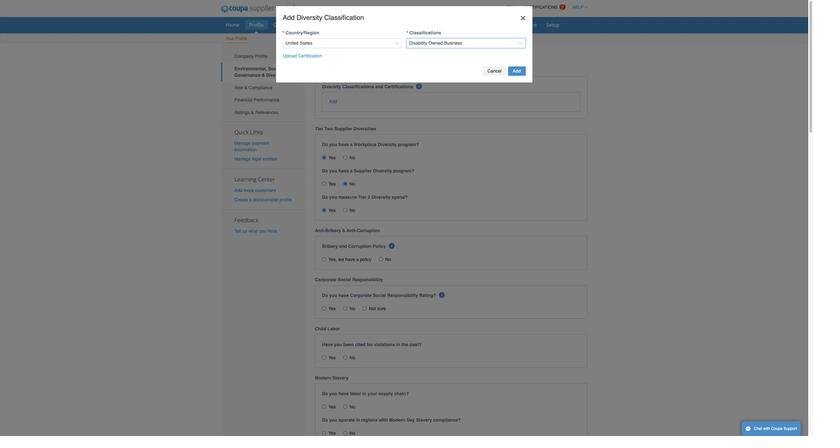 Task type: vqa. For each thing, say whether or not it's contained in the screenshot.
the bottom "Allison"
no



Task type: locate. For each thing, give the bounding box(es) containing it.
environmental, social, governance & diversity
[[315, 50, 502, 60], [234, 66, 285, 78]]

3 do from the top
[[322, 195, 328, 200]]

1 horizontal spatial add button
[[508, 67, 526, 76]]

1 vertical spatial supplier
[[354, 168, 372, 174]]

additional information image
[[389, 243, 395, 249], [439, 293, 445, 298]]

company
[[234, 54, 254, 59]]

add-ons
[[518, 22, 537, 28]]

0 horizontal spatial slavery
[[332, 376, 348, 381]]

2 horizontal spatial in
[[396, 342, 400, 348]]

2 vertical spatial profile
[[255, 54, 268, 59]]

corporate up not
[[350, 293, 372, 298]]

manage down information
[[234, 157, 251, 162]]

social
[[338, 277, 351, 283], [373, 293, 386, 298]]

do for do you have a supplier diversity program?
[[322, 168, 328, 174]]

no down measure
[[350, 208, 355, 213]]

& inside 'environmental, social, governance & diversity' link
[[262, 73, 265, 78]]

environmental, social, governance & diversity up compliance
[[234, 66, 285, 78]]

have right we
[[345, 257, 355, 262]]

profile
[[249, 22, 264, 28], [235, 36, 247, 41], [255, 54, 268, 59]]

tier left two
[[315, 126, 323, 132]]

responsibility up the do you have corporate social responsibility rating?
[[352, 277, 383, 283]]

1 vertical spatial manage
[[234, 157, 251, 162]]

not
[[369, 306, 376, 312]]

yes for do you operate in regions with modern day slavery compliance?
[[328, 431, 336, 436]]

0 vertical spatial corruption
[[357, 228, 380, 233]]

corporate down yes,
[[315, 277, 336, 283]]

1 horizontal spatial corporate
[[350, 293, 372, 298]]

with right chat
[[763, 427, 770, 431]]

in left your
[[362, 392, 366, 397]]

ratings & references
[[234, 110, 278, 115]]

add for add more customers
[[234, 188, 242, 193]]

a left policy
[[356, 257, 359, 262]]

no up measure
[[350, 182, 355, 187]]

5 yes from the top
[[328, 356, 336, 361]]

2 do from the top
[[322, 168, 328, 174]]

0 horizontal spatial supplier
[[334, 126, 352, 132]]

tier
[[315, 126, 323, 132], [358, 195, 366, 200]]

bribery up yes,
[[322, 244, 338, 249]]

add inside button
[[513, 68, 521, 74]]

1 vertical spatial classifications
[[342, 84, 374, 89]]

diversity classifications and certifications
[[322, 84, 413, 89]]

coupa supplier portal image
[[216, 1, 299, 17]]

your
[[226, 36, 234, 41]]

compliance
[[249, 85, 272, 90]]

orders link
[[269, 20, 293, 30]]

and up we
[[339, 244, 347, 249]]

financial
[[234, 97, 252, 103]]

payment
[[252, 141, 269, 146]]

additional information image for do you have corporate social responsibility rating?
[[439, 293, 445, 298]]

manage payment information
[[234, 141, 269, 152]]

0 vertical spatial classifications
[[409, 30, 441, 35]]

0 horizontal spatial in
[[356, 418, 360, 423]]

slavery right day
[[416, 418, 432, 423]]

bribery up bribery and corruption policy
[[325, 228, 341, 233]]

no left not
[[350, 306, 355, 312]]

manage for manage payment information
[[234, 141, 251, 146]]

manage legal entities link
[[234, 157, 277, 162]]

0 vertical spatial and
[[375, 84, 383, 89]]

1 horizontal spatial environmental,
[[315, 50, 375, 60]]

2 vertical spatial in
[[356, 418, 360, 423]]

add up two
[[329, 99, 337, 104]]

have
[[322, 342, 333, 348]]

3 yes from the top
[[328, 208, 336, 213]]

1 vertical spatial environmental, social, governance & diversity
[[234, 66, 285, 78]]

with
[[379, 418, 388, 423], [763, 427, 770, 431]]

setup link
[[542, 20, 564, 30]]

ratings
[[234, 110, 250, 115]]

1 vertical spatial profile
[[235, 36, 247, 41]]

in right operate on the bottom left
[[356, 418, 360, 423]]

0 horizontal spatial add button
[[329, 98, 337, 105]]

governance
[[407, 50, 456, 60], [234, 73, 260, 78]]

ons
[[529, 22, 537, 28]]

1 vertical spatial with
[[763, 427, 770, 431]]

0 horizontal spatial anti-
[[315, 228, 325, 233]]

1 vertical spatial governance
[[234, 73, 260, 78]]

program? for do you have a supplier diversity program?
[[393, 168, 414, 174]]

profile up 'environmental, social, governance & diversity' link
[[255, 54, 268, 59]]

in
[[396, 342, 400, 348], [362, 392, 366, 397], [356, 418, 360, 423]]

you for have you been cited for violations in the past?
[[334, 342, 342, 348]]

no down the labor
[[350, 405, 355, 410]]

× dialog
[[276, 6, 533, 83]]

1 vertical spatial corporate
[[350, 293, 372, 298]]

1 vertical spatial additional information image
[[439, 293, 445, 298]]

profile down coupa supplier portal image
[[249, 22, 264, 28]]

1 horizontal spatial supplier
[[354, 168, 372, 174]]

0 vertical spatial environmental, social, governance & diversity
[[315, 50, 502, 60]]

diversity
[[297, 14, 322, 21], [467, 50, 502, 60], [266, 73, 285, 78], [322, 84, 341, 89], [378, 142, 397, 147], [373, 168, 392, 174], [371, 195, 390, 200]]

add
[[283, 14, 295, 21], [513, 68, 521, 74], [329, 99, 337, 104], [234, 188, 242, 193]]

supplier up do you measure tier 2 diversity spend?
[[354, 168, 372, 174]]

tell
[[234, 229, 241, 234]]

setup
[[546, 22, 559, 28]]

1 horizontal spatial additional information image
[[439, 293, 445, 298]]

have
[[339, 142, 349, 147], [339, 168, 349, 174], [345, 257, 355, 262], [339, 293, 349, 298], [339, 392, 349, 397]]

1 vertical spatial in
[[362, 392, 366, 397]]

0 vertical spatial in
[[396, 342, 400, 348]]

have down corporate social responsibility
[[339, 293, 349, 298]]

0 vertical spatial add button
[[508, 67, 526, 76]]

6 yes from the top
[[328, 405, 336, 410]]

1 horizontal spatial social,
[[377, 50, 405, 60]]

bribery and corruption policy
[[322, 244, 386, 249]]

have for in
[[339, 392, 349, 397]]

anti-
[[315, 228, 325, 233], [347, 228, 357, 233]]

social down we
[[338, 277, 351, 283]]

certifications
[[385, 84, 413, 89]]

0 horizontal spatial modern
[[315, 376, 331, 381]]

you inside button
[[259, 229, 266, 234]]

2 manage from the top
[[234, 157, 251, 162]]

you
[[329, 142, 337, 147], [329, 168, 337, 174], [329, 195, 337, 200], [259, 229, 266, 234], [329, 293, 337, 298], [334, 342, 342, 348], [329, 392, 337, 397], [329, 418, 337, 423]]

0 horizontal spatial tier
[[315, 126, 323, 132]]

home
[[226, 22, 239, 28]]

1 do from the top
[[322, 142, 328, 147]]

with right regions
[[379, 418, 388, 423]]

have down tier two supplier diversities
[[339, 142, 349, 147]]

0 vertical spatial with
[[379, 418, 388, 423]]

create
[[234, 197, 248, 203]]

and left the certifications
[[375, 84, 383, 89]]

corporate
[[315, 277, 336, 283], [350, 293, 372, 298]]

in left the
[[396, 342, 400, 348]]

you for do you operate in regions with modern day slavery compliance?
[[329, 418, 337, 423]]

governance down * classifications
[[407, 50, 456, 60]]

diversity inside × dialog
[[297, 14, 322, 21]]

no
[[350, 155, 355, 160], [350, 182, 355, 187], [350, 208, 355, 213], [385, 257, 391, 262], [350, 306, 355, 312], [350, 356, 355, 361], [350, 405, 355, 410], [350, 431, 355, 436]]

environmental, down company profile
[[234, 66, 267, 71]]

supplier right two
[[334, 126, 352, 132]]

1 vertical spatial environmental,
[[234, 66, 267, 71]]

1 yes from the top
[[328, 155, 336, 160]]

diversities
[[354, 126, 376, 132]]

a for do you have a workplace diversity program?
[[350, 142, 353, 147]]

add right cancel
[[513, 68, 521, 74]]

slavery
[[332, 376, 348, 381], [416, 418, 432, 423]]

1 * from the left
[[283, 30, 284, 35]]

add up 'create'
[[234, 188, 242, 193]]

profile link
[[245, 20, 268, 30]]

0 horizontal spatial classifications
[[342, 84, 374, 89]]

social,
[[377, 50, 405, 60], [268, 66, 283, 71]]

0 vertical spatial social,
[[377, 50, 405, 60]]

program? for do you have a workplace diversity program?
[[398, 142, 419, 147]]

0 horizontal spatial additional information image
[[389, 243, 395, 249]]

0 vertical spatial supplier
[[334, 126, 352, 132]]

1 vertical spatial add button
[[329, 98, 337, 105]]

0 vertical spatial bribery
[[325, 228, 341, 233]]

quick links
[[234, 128, 263, 136]]

5 do from the top
[[322, 392, 328, 397]]

1 horizontal spatial tier
[[358, 195, 366, 200]]

manage inside manage payment information
[[234, 141, 251, 146]]

additional information image right rating?
[[439, 293, 445, 298]]

0 vertical spatial program?
[[398, 142, 419, 147]]

1 horizontal spatial environmental, social, governance & diversity
[[315, 50, 502, 60]]

1 horizontal spatial responsibility
[[387, 293, 418, 298]]

1 vertical spatial social
[[373, 293, 386, 298]]

no for in
[[350, 405, 355, 410]]

quick
[[234, 128, 249, 136]]

add more customers
[[234, 188, 276, 193]]

risk & compliance
[[234, 85, 272, 90]]

1 horizontal spatial anti-
[[347, 228, 357, 233]]

1 vertical spatial corruption
[[348, 244, 372, 249]]

add-
[[518, 22, 529, 28]]

tell us what you think button
[[234, 228, 277, 235]]

environmental, social, governance & diversity link
[[221, 63, 305, 81]]

1 horizontal spatial and
[[375, 84, 383, 89]]

chat
[[754, 427, 762, 431]]

additional information image right policy
[[389, 243, 395, 249]]

have for supplier
[[339, 168, 349, 174]]

1 vertical spatial and
[[339, 244, 347, 249]]

chain?
[[394, 392, 409, 397]]

0 horizontal spatial social,
[[268, 66, 283, 71]]

0 vertical spatial environmental,
[[315, 50, 375, 60]]

yes
[[328, 155, 336, 160], [328, 182, 336, 187], [328, 208, 336, 213], [328, 306, 336, 312], [328, 356, 336, 361], [328, 405, 336, 410], [328, 431, 336, 436]]

4 do from the top
[[322, 293, 328, 298]]

1 vertical spatial program?
[[393, 168, 414, 174]]

slavery up the do you have labor in your supply chain?
[[332, 376, 348, 381]]

do for do you measure tier 2 diversity spend?
[[322, 195, 328, 200]]

chat with coupa support
[[754, 427, 797, 431]]

0 vertical spatial corporate
[[315, 277, 336, 283]]

responsibility left rating?
[[387, 293, 418, 298]]

have up measure
[[339, 168, 349, 174]]

0 horizontal spatial *
[[283, 30, 284, 35]]

None radio
[[322, 208, 326, 213], [343, 307, 347, 311], [363, 307, 367, 311], [343, 405, 347, 409], [322, 431, 326, 436], [322, 208, 326, 213], [343, 307, 347, 311], [363, 307, 367, 311], [343, 405, 347, 409], [322, 431, 326, 436]]

1 horizontal spatial social
[[373, 293, 386, 298]]

* for * country/region
[[283, 30, 284, 35]]

2 * from the left
[[407, 30, 408, 35]]

no for for
[[350, 356, 355, 361]]

1 vertical spatial social,
[[268, 66, 283, 71]]

discoverable
[[253, 197, 278, 203]]

upload certification
[[283, 53, 322, 58]]

1 vertical spatial responsibility
[[387, 293, 418, 298]]

additional information image for bribery and corruption policy
[[389, 243, 395, 249]]

2 yes from the top
[[328, 182, 336, 187]]

add for the add button inside × dialog
[[513, 68, 521, 74]]

0 horizontal spatial responsibility
[[352, 277, 383, 283]]

1 horizontal spatial slavery
[[416, 418, 432, 423]]

environmental, social, governance & diversity down * classifications
[[315, 50, 502, 60]]

bribery
[[325, 228, 341, 233], [322, 244, 338, 249]]

a
[[350, 142, 353, 147], [350, 168, 353, 174], [249, 197, 252, 203], [356, 257, 359, 262]]

a up measure
[[350, 168, 353, 174]]

a left workplace
[[350, 142, 353, 147]]

0 vertical spatial additional information image
[[389, 243, 395, 249]]

0 vertical spatial governance
[[407, 50, 456, 60]]

corruption
[[357, 228, 380, 233], [348, 244, 372, 249]]

social up not sure at the left of the page
[[373, 293, 386, 298]]

0 horizontal spatial environmental, social, governance & diversity
[[234, 66, 285, 78]]

cancel button
[[483, 67, 506, 76]]

& inside risk & compliance link
[[244, 85, 247, 90]]

* classifications
[[407, 30, 441, 35]]

1 horizontal spatial classifications
[[409, 30, 441, 35]]

0 horizontal spatial and
[[339, 244, 347, 249]]

1 horizontal spatial *
[[407, 30, 408, 35]]

0 vertical spatial manage
[[234, 141, 251, 146]]

your profile link
[[225, 35, 248, 43]]

profile right your
[[235, 36, 247, 41]]

have left the labor
[[339, 392, 349, 397]]

*
[[283, 30, 284, 35], [407, 30, 408, 35]]

7 yes from the top
[[328, 431, 336, 436]]

no down policy
[[385, 257, 391, 262]]

classifications inside × dialog
[[409, 30, 441, 35]]

add button up two
[[329, 98, 337, 105]]

1 horizontal spatial with
[[763, 427, 770, 431]]

no for regions
[[350, 431, 355, 436]]

add button right cancel button
[[508, 67, 526, 76]]

workplace
[[354, 142, 376, 147]]

governance up risk & compliance
[[234, 73, 260, 78]]

no down operate on the bottom left
[[350, 431, 355, 436]]

regions
[[361, 418, 378, 423]]

do for do you operate in regions with modern day slavery compliance?
[[322, 418, 328, 423]]

add for add diversity classification
[[283, 14, 295, 21]]

do
[[322, 142, 328, 147], [322, 168, 328, 174], [322, 195, 328, 200], [322, 293, 328, 298], [322, 392, 328, 397], [322, 418, 328, 423]]

1 manage from the top
[[234, 141, 251, 146]]

supplier
[[334, 126, 352, 132], [354, 168, 372, 174]]

manage legal entities
[[234, 157, 277, 162]]

1 vertical spatial bribery
[[322, 244, 338, 249]]

add up orders
[[283, 14, 295, 21]]

no down been
[[350, 356, 355, 361]]

* for * classifications
[[407, 30, 408, 35]]

profile for your profile
[[235, 36, 247, 41]]

environmental, down the sheets
[[315, 50, 375, 60]]

environmental,
[[315, 50, 375, 60], [234, 66, 267, 71]]

child
[[315, 327, 326, 332]]

manage up information
[[234, 141, 251, 146]]

0 horizontal spatial corporate
[[315, 277, 336, 283]]

1 vertical spatial modern
[[389, 418, 405, 423]]

tier left 2
[[358, 195, 366, 200]]

not sure
[[369, 306, 386, 312]]

0 vertical spatial social
[[338, 277, 351, 283]]

your
[[368, 392, 377, 397]]

1 horizontal spatial governance
[[407, 50, 456, 60]]

corporate social responsibility
[[315, 277, 383, 283]]

yes for have you been cited for violations in the past?
[[328, 356, 336, 361]]

6 do from the top
[[322, 418, 328, 423]]

service/time sheets link
[[294, 20, 348, 30]]

0 vertical spatial responsibility
[[352, 277, 383, 283]]

a for yes, we have a policy
[[356, 257, 359, 262]]

no down workplace
[[350, 155, 355, 160]]

a for do you have a supplier diversity program?
[[350, 168, 353, 174]]

have for workplace
[[339, 142, 349, 147]]

None radio
[[322, 156, 326, 160], [343, 156, 347, 160], [322, 182, 326, 186], [343, 182, 347, 186], [343, 208, 347, 213], [322, 258, 326, 262], [379, 258, 383, 262], [322, 307, 326, 311], [322, 356, 326, 360], [343, 356, 347, 360], [322, 405, 326, 409], [343, 431, 347, 436], [322, 156, 326, 160], [343, 156, 347, 160], [322, 182, 326, 186], [343, 182, 347, 186], [343, 208, 347, 213], [322, 258, 326, 262], [379, 258, 383, 262], [322, 307, 326, 311], [322, 356, 326, 360], [343, 356, 347, 360], [322, 405, 326, 409], [343, 431, 347, 436]]

0 vertical spatial modern
[[315, 376, 331, 381]]

× button
[[514, 6, 532, 28]]

do for do you have labor in your supply chain?
[[322, 392, 328, 397]]

measure
[[339, 195, 357, 200]]



Task type: describe. For each thing, give the bounding box(es) containing it.
do you have a supplier diversity program?
[[322, 168, 414, 174]]

1 vertical spatial slavery
[[416, 418, 432, 423]]

feedback
[[234, 216, 259, 224]]

supply
[[379, 392, 393, 397]]

modern slavery
[[315, 376, 348, 381]]

sure
[[377, 306, 386, 312]]

center
[[258, 175, 275, 183]]

create a discoverable profile link
[[234, 197, 292, 203]]

no for supplier
[[350, 182, 355, 187]]

day
[[407, 418, 415, 423]]

rating?
[[419, 293, 436, 298]]

policy
[[373, 244, 386, 249]]

you for do you have labor in your supply chain?
[[329, 392, 337, 397]]

more
[[244, 188, 254, 193]]

have you been cited for violations in the past?
[[322, 342, 422, 348]]

1 vertical spatial tier
[[358, 195, 366, 200]]

yes for do you have a supplier diversity program?
[[328, 182, 336, 187]]

add-ons link
[[514, 20, 541, 30]]

manage for manage legal entities
[[234, 157, 251, 162]]

been
[[343, 342, 354, 348]]

manage payment information link
[[234, 141, 269, 152]]

orders
[[273, 22, 289, 28]]

yes,
[[328, 257, 337, 262]]

links
[[250, 128, 263, 136]]

1 anti- from the left
[[315, 228, 325, 233]]

coupa
[[771, 427, 783, 431]]

classifications for *
[[409, 30, 441, 35]]

classifications for diversity
[[342, 84, 374, 89]]

0 vertical spatial profile
[[249, 22, 264, 28]]

0 horizontal spatial social
[[338, 277, 351, 283]]

no for workplace
[[350, 155, 355, 160]]

you for do you have a supplier diversity program?
[[329, 168, 337, 174]]

labor
[[350, 392, 361, 397]]

0 horizontal spatial with
[[379, 418, 388, 423]]

certification
[[298, 53, 322, 58]]

& inside ratings & references link
[[251, 110, 254, 115]]

compliance?
[[433, 418, 461, 423]]

you for do you have a workplace diversity program?
[[329, 142, 337, 147]]

profile for company profile
[[255, 54, 268, 59]]

yes for do you have labor in your supply chain?
[[328, 405, 336, 410]]

company profile
[[234, 54, 268, 59]]

policy
[[360, 257, 372, 262]]

additional information image
[[416, 83, 422, 89]]

information
[[234, 147, 257, 152]]

add diversity classification
[[283, 14, 364, 21]]

0 vertical spatial slavery
[[332, 376, 348, 381]]

country/region
[[286, 30, 319, 35]]

cancel
[[488, 68, 502, 74]]

do for do you have corporate social responsibility rating?
[[322, 293, 328, 298]]

do you have a workplace diversity program?
[[322, 142, 419, 147]]

do for do you have a workplace diversity program?
[[322, 142, 328, 147]]

references
[[255, 110, 278, 115]]

do you have labor in your supply chain?
[[322, 392, 409, 397]]

no for 2
[[350, 208, 355, 213]]

what
[[248, 229, 258, 234]]

legal
[[252, 157, 261, 162]]

1 horizontal spatial modern
[[389, 418, 405, 423]]

two
[[324, 126, 333, 132]]

cited
[[355, 342, 366, 348]]

2
[[368, 195, 370, 200]]

add more customers link
[[234, 188, 276, 193]]

have for policy
[[345, 257, 355, 262]]

financial performance link
[[221, 94, 305, 106]]

service/time
[[299, 22, 327, 28]]

×
[[520, 12, 526, 22]]

learning
[[234, 175, 256, 183]]

classification
[[324, 14, 364, 21]]

add button inside × dialog
[[508, 67, 526, 76]]

you for do you have corporate social responsibility rating?
[[329, 293, 337, 298]]

anti-bribery & anti-corruption
[[315, 228, 380, 233]]

upload certification button
[[283, 53, 322, 59]]

home link
[[222, 20, 244, 30]]

yes, we have a policy
[[328, 257, 372, 262]]

entities
[[263, 157, 277, 162]]

labor
[[327, 327, 340, 332]]

support
[[784, 427, 797, 431]]

diversity inside 'environmental, social, governance & diversity' link
[[266, 73, 285, 78]]

yes for do you have a workplace diversity program?
[[328, 155, 336, 160]]

* country/region
[[283, 30, 319, 35]]

do you measure tier 2 diversity spend?
[[322, 195, 408, 200]]

0 horizontal spatial governance
[[234, 73, 260, 78]]

violations
[[374, 342, 395, 348]]

company profile link
[[221, 50, 305, 63]]

learning center
[[234, 175, 275, 183]]

a right 'create'
[[249, 197, 252, 203]]

0 horizontal spatial environmental,
[[234, 66, 267, 71]]

1 horizontal spatial in
[[362, 392, 366, 397]]

customers
[[255, 188, 276, 193]]

think
[[268, 229, 277, 234]]

profile
[[279, 197, 292, 203]]

create a discoverable profile
[[234, 197, 292, 203]]

tier two supplier diversities
[[315, 126, 376, 132]]

risk & compliance link
[[221, 81, 305, 94]]

2 anti- from the left
[[347, 228, 357, 233]]

0 vertical spatial tier
[[315, 126, 323, 132]]

service/time sheets
[[299, 22, 344, 28]]

add for bottommost the add button
[[329, 99, 337, 104]]

with inside button
[[763, 427, 770, 431]]

sheets
[[329, 22, 344, 28]]

have for social
[[339, 293, 349, 298]]

you for do you measure tier 2 diversity spend?
[[329, 195, 337, 200]]

yes for do you measure tier 2 diversity spend?
[[328, 208, 336, 213]]

4 yes from the top
[[328, 306, 336, 312]]

do you have corporate social responsibility rating?
[[322, 293, 436, 298]]

we
[[338, 257, 344, 262]]

spend?
[[392, 195, 408, 200]]

for
[[367, 342, 373, 348]]

us
[[242, 229, 247, 234]]

operate
[[339, 418, 355, 423]]

financial performance
[[234, 97, 279, 103]]

performance
[[254, 97, 279, 103]]



